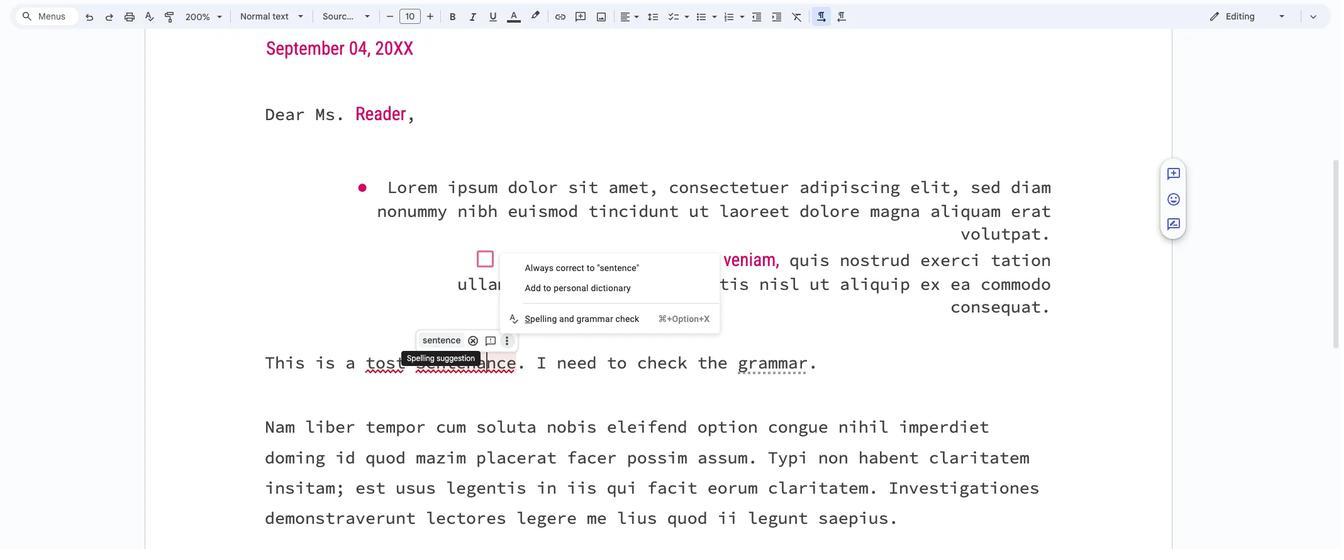 Task type: describe. For each thing, give the bounding box(es) containing it.
line & paragraph spacing image
[[646, 8, 660, 25]]

editing button
[[1200, 7, 1295, 26]]

insert image image
[[594, 8, 609, 25]]

add to personal dictionary
[[525, 283, 631, 293]]

sentence button
[[419, 333, 465, 348]]

text color image
[[507, 8, 521, 23]]

font list. source code pro selected. option
[[323, 8, 357, 25]]

add comment image
[[1166, 166, 1182, 182]]

1 vertical spatial to
[[543, 283, 551, 293]]

Font size text field
[[400, 9, 420, 24]]

grammar
[[577, 314, 613, 324]]

sentence
[[423, 335, 461, 346]]

personal
[[554, 283, 589, 293]]

s pelling and grammar check
[[525, 314, 639, 324]]

styles list. normal text selected. option
[[240, 8, 291, 25]]

s
[[525, 314, 530, 324]]

pelling
[[530, 314, 557, 324]]

and
[[559, 314, 574, 324]]

mode and view toolbar
[[1200, 4, 1324, 29]]

always correct to "sentence"
[[525, 263, 639, 273]]

add emoji reaction image
[[1166, 192, 1182, 207]]

⌘+option+x
[[658, 314, 710, 324]]

menu inside application
[[500, 254, 720, 334]]

Font size field
[[400, 9, 426, 25]]



Task type: vqa. For each thing, say whether or not it's contained in the screenshot.
Checking Timeoff/Sick time Presentation
no



Task type: locate. For each thing, give the bounding box(es) containing it.
spellcheck options. dialog
[[416, 330, 519, 352]]

application
[[0, 0, 1341, 549]]

editing
[[1226, 11, 1255, 22]]

"sentence"
[[597, 263, 639, 273]]

always
[[525, 263, 554, 273]]

⌘+option+x element
[[643, 313, 710, 325]]

text
[[272, 11, 289, 22]]

suggest edits image
[[1166, 217, 1182, 232]]

application containing normal text
[[0, 0, 1341, 549]]

bulleted list menu image
[[709, 8, 717, 13]]

0 horizontal spatial to
[[543, 283, 551, 293]]

to
[[587, 263, 595, 273], [543, 283, 551, 293]]

correct
[[556, 263, 585, 273]]

spelling suggestion
[[407, 354, 475, 363]]

Zoom text field
[[182, 8, 213, 26]]

Menus field
[[16, 8, 79, 25]]

numbered list menu image
[[737, 8, 745, 13]]

add
[[525, 283, 541, 293]]

1 horizontal spatial to
[[587, 263, 595, 273]]

suggestion
[[437, 354, 475, 363]]

normal text
[[240, 11, 289, 22]]

to right correct
[[587, 263, 595, 273]]

0 vertical spatial to
[[587, 263, 595, 273]]

Zoom field
[[181, 8, 228, 26]]

spelling
[[407, 354, 435, 363]]

spelling and grammar check s element
[[525, 314, 643, 324]]

highlight color image
[[528, 8, 542, 23]]

main toolbar
[[78, 0, 852, 320]]

checklist menu image
[[681, 8, 690, 13]]

check
[[616, 314, 639, 324]]

menu
[[500, 254, 720, 334]]

menu containing always correct to "sentence"
[[500, 254, 720, 334]]

dictionary
[[591, 283, 631, 293]]

normal
[[240, 11, 270, 22]]

to right add
[[543, 283, 551, 293]]



